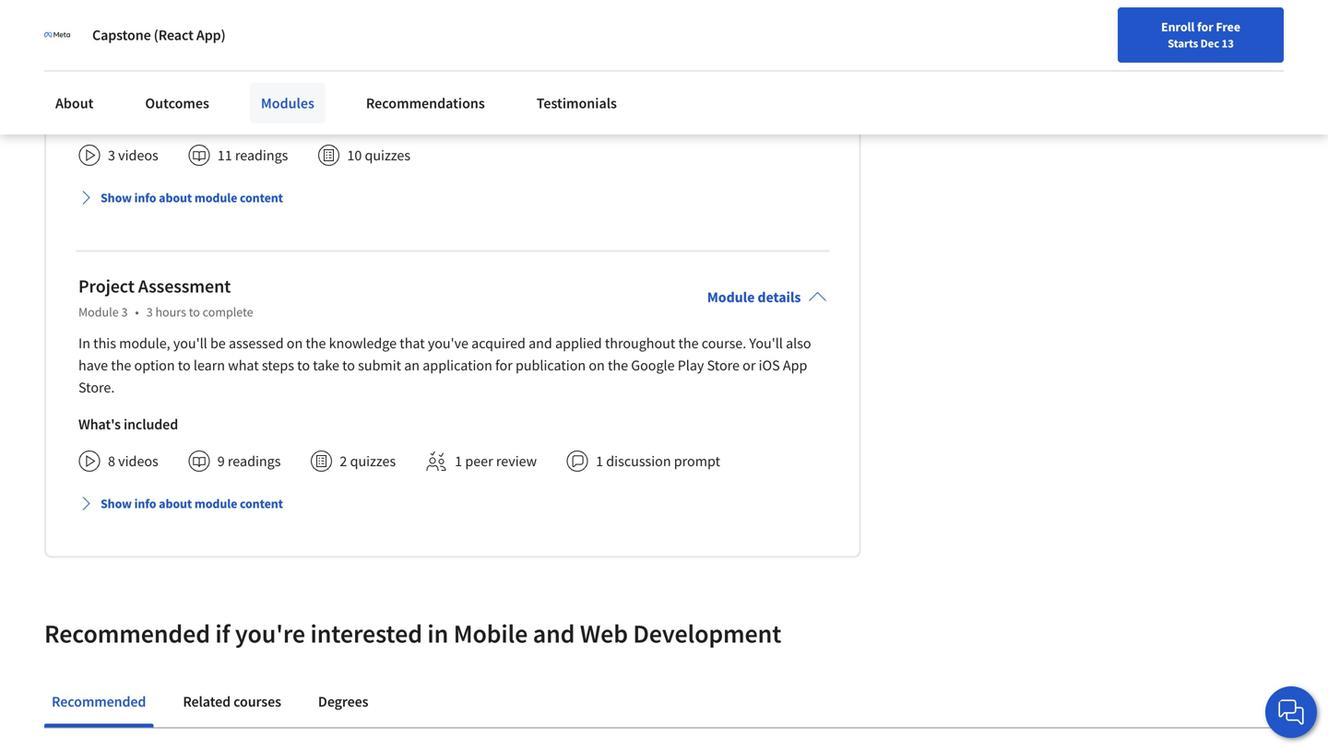 Task type: describe. For each thing, give the bounding box(es) containing it.
enroll
[[1161, 18, 1195, 35]]

libraries
[[721, 50, 771, 69]]

interface.
[[765, 73, 823, 91]]

1 discussion prompt
[[596, 453, 720, 471]]

related courses button
[[176, 681, 289, 725]]

8 videos
[[108, 453, 158, 471]]

application
[[423, 357, 492, 375]]

store.
[[78, 379, 115, 397]]

modules link
[[250, 83, 326, 124]]

0 horizontal spatial 3
[[108, 146, 115, 165]]

ios
[[759, 357, 780, 375]]

publication
[[516, 357, 586, 375]]

applied
[[555, 335, 602, 353]]

throughout
[[605, 335, 676, 353]]

food-
[[677, 73, 710, 91]]

this for in this module, you'll set up the functionality of your app. this calls for you to utilize various react native libraries and components to produce an onboarding flow, navigation routes, a customizable profile page and a food-ordering interface.
[[93, 50, 116, 69]]

collection element
[[44, 729, 1284, 750]]

free
[[1216, 18, 1241, 35]]

1 for 1 discussion prompt
[[596, 453, 603, 471]]

up
[[232, 50, 248, 69]]

module for 9 readings
[[195, 496, 237, 513]]

that
[[400, 335, 425, 353]]

in
[[427, 618, 449, 651]]

utilize
[[553, 50, 591, 69]]

various
[[594, 50, 639, 69]]

navigation
[[354, 73, 420, 91]]

3 videos
[[108, 146, 158, 165]]

1 hours from the top
[[155, 20, 186, 37]]

native
[[679, 50, 718, 69]]

knowledge
[[329, 335, 397, 353]]

also
[[786, 335, 811, 353]]

of
[[355, 50, 368, 69]]

the inside in this module, you'll set up the functionality of your app. this calls for you to utilize various react native libraries and components to produce an onboarding flow, navigation routes, a customizable profile page and a food-ordering interface.
[[251, 50, 271, 69]]

about for 8 videos
[[159, 496, 192, 513]]

2 a from the left
[[666, 73, 674, 91]]

9
[[217, 453, 225, 471]]

module for module 2 • 4 hours to complete
[[78, 20, 119, 37]]

learn
[[194, 357, 225, 375]]

onboarding
[[247, 73, 319, 91]]

and inside in this module, you'll be assessed on the knowledge that you've acquired and applied throughout the course. you'll also have the option to learn what steps to take to submit an application for publication on the google play store or ios app store.
[[529, 335, 552, 353]]

11 readings
[[217, 146, 288, 165]]

dec
[[1201, 36, 1220, 51]]

prompt
[[674, 453, 720, 471]]

google
[[631, 357, 675, 375]]

calls
[[461, 50, 488, 69]]

app
[[783, 357, 807, 375]]

profile
[[564, 73, 604, 91]]

module for module details
[[707, 288, 755, 307]]

recommendation tabs tab list
[[44, 681, 1284, 728]]

quizzes for 2 quizzes
[[350, 453, 396, 471]]

recommended if you're interested in mobile and web development
[[44, 618, 782, 651]]

1 complete from the top
[[203, 20, 253, 37]]

in for in this module, you'll set up the functionality of your app. this calls for you to utilize various react native libraries and components to produce an onboarding flow, navigation routes, a customizable profile page and a food-ordering interface.
[[78, 50, 90, 69]]

outcomes link
[[134, 83, 220, 124]]

(react
[[154, 26, 194, 44]]

module for 11 readings
[[195, 190, 237, 206]]

10 quizzes
[[347, 146, 411, 165]]

what's included for 8
[[78, 416, 178, 434]]

• inside project assessment module 3 • 3 hours to complete
[[135, 304, 139, 321]]

flow,
[[322, 73, 351, 91]]

what
[[228, 357, 259, 375]]

about
[[55, 94, 94, 113]]

1 • from the top
[[135, 20, 139, 37]]

react
[[641, 50, 676, 69]]

to inside project assessment module 3 • 3 hours to complete
[[189, 304, 200, 321]]

show notifications image
[[1114, 23, 1136, 45]]

web
[[580, 618, 628, 651]]

for inside enroll for free starts dec 13
[[1197, 18, 1214, 35]]

meta image
[[44, 22, 70, 48]]

page
[[607, 73, 637, 91]]

routes,
[[422, 73, 465, 91]]

0 horizontal spatial on
[[287, 335, 303, 353]]

you'll for learn
[[173, 335, 207, 353]]

module 2 • 4 hours to complete
[[78, 20, 253, 37]]

in this module, you'll be assessed on the knowledge that you've acquired and applied throughout the course. you'll also have the option to learn what steps to take to submit an application for publication on the google play store or ios app store.
[[78, 335, 811, 397]]

for inside in this module, you'll be assessed on the knowledge that you've acquired and applied throughout the course. you'll also have the option to learn what steps to take to submit an application for publication on the google play store or ios app store.
[[495, 357, 513, 375]]

recommended button
[[44, 681, 153, 725]]

set
[[210, 50, 229, 69]]

starts
[[1168, 36, 1198, 51]]

recommendations
[[366, 94, 485, 113]]

take
[[313, 357, 339, 375]]

app)
[[196, 26, 226, 44]]

8
[[108, 453, 115, 471]]

have
[[78, 357, 108, 375]]

in this module, you'll set up the functionality of your app. this calls for you to utilize various react native libraries and components to produce an onboarding flow, navigation routes, a customizable profile page and a food-ordering interface.
[[78, 50, 823, 91]]

1 vertical spatial 2
[[340, 453, 347, 471]]

you
[[512, 50, 534, 69]]

4
[[146, 20, 153, 37]]

development
[[633, 618, 782, 651]]

functionality
[[274, 50, 352, 69]]

you've
[[428, 335, 469, 353]]

complete inside project assessment module 3 • 3 hours to complete
[[203, 304, 253, 321]]

show info about module content button for 3 videos
[[71, 181, 290, 215]]

included for 8 videos
[[124, 416, 178, 434]]

0 vertical spatial 2
[[121, 20, 128, 37]]

2 horizontal spatial 3
[[146, 304, 153, 321]]

module, for components
[[119, 50, 170, 69]]

related courses
[[183, 693, 281, 712]]

course.
[[702, 335, 746, 353]]

steps
[[262, 357, 294, 375]]

capstone
[[92, 26, 151, 44]]

app.
[[402, 50, 429, 69]]



Task type: vqa. For each thing, say whether or not it's contained in the screenshot.
the left 'A'
yes



Task type: locate. For each thing, give the bounding box(es) containing it.
2 1 from the left
[[596, 453, 603, 471]]

0 horizontal spatial an
[[229, 73, 244, 91]]

2 videos from the top
[[118, 453, 158, 471]]

menu item
[[976, 18, 1094, 78]]

about for 3 videos
[[159, 190, 192, 206]]

peer
[[465, 453, 493, 471]]

2 included from the top
[[124, 416, 178, 434]]

0 vertical spatial what's included
[[78, 110, 178, 128]]

0 horizontal spatial 1
[[455, 453, 462, 471]]

1 included from the top
[[124, 110, 178, 128]]

1 vertical spatial an
[[404, 357, 420, 375]]

complete up be
[[203, 304, 253, 321]]

the right 'up' at top left
[[251, 50, 271, 69]]

1 vertical spatial •
[[135, 304, 139, 321]]

1 module from the top
[[195, 190, 237, 206]]

module down 9
[[195, 496, 237, 513]]

1 in from the top
[[78, 50, 90, 69]]

0 vertical spatial in
[[78, 50, 90, 69]]

2 about from the top
[[159, 496, 192, 513]]

to
[[189, 20, 200, 37], [537, 50, 550, 69], [159, 73, 171, 91], [189, 304, 200, 321], [178, 357, 191, 375], [297, 357, 310, 375], [342, 357, 355, 375]]

2 you'll from the top
[[173, 335, 207, 353]]

show for 8
[[101, 496, 132, 513]]

0 vertical spatial videos
[[118, 146, 158, 165]]

you're
[[235, 618, 305, 651]]

what's down components
[[78, 110, 121, 128]]

1 vertical spatial content
[[240, 496, 283, 513]]

for left you
[[491, 50, 509, 69]]

1 about from the top
[[159, 190, 192, 206]]

content
[[240, 190, 283, 206], [240, 496, 283, 513]]

and
[[774, 50, 798, 69], [640, 73, 663, 91], [529, 335, 552, 353], [533, 618, 575, 651]]

on up steps
[[287, 335, 303, 353]]

2 show info about module content from the top
[[101, 496, 283, 513]]

1 vertical spatial included
[[124, 416, 178, 434]]

1 what's from the top
[[78, 110, 121, 128]]

readings for 9 readings
[[228, 453, 281, 471]]

info down 3 videos
[[134, 190, 156, 206]]

you'll left be
[[173, 335, 207, 353]]

1 a from the left
[[468, 73, 476, 91]]

0 vertical spatial recommended
[[44, 618, 210, 651]]

1 vertical spatial module,
[[119, 335, 170, 353]]

you'll
[[749, 335, 783, 353]]

0 vertical spatial quizzes
[[365, 146, 411, 165]]

1 vertical spatial for
[[491, 50, 509, 69]]

if
[[215, 618, 230, 651]]

2 vertical spatial for
[[495, 357, 513, 375]]

0 vertical spatial content
[[240, 190, 283, 206]]

module up 'course.'
[[707, 288, 755, 307]]

1 vertical spatial about
[[159, 496, 192, 513]]

1 vertical spatial on
[[589, 357, 605, 375]]

2 in from the top
[[78, 335, 90, 353]]

0 horizontal spatial a
[[468, 73, 476, 91]]

included up 8 videos
[[124, 416, 178, 434]]

videos for 3 videos
[[118, 146, 158, 165]]

be
[[210, 335, 226, 353]]

0 vertical spatial •
[[135, 20, 139, 37]]

produce
[[174, 73, 226, 91]]

enroll for free starts dec 13
[[1161, 18, 1241, 51]]

content down 11 readings
[[240, 190, 283, 206]]

1 1 from the left
[[455, 453, 462, 471]]

what's included up 3 videos
[[78, 110, 178, 128]]

this inside in this module, you'll be assessed on the knowledge that you've acquired and applied throughout the course. you'll also have the option to learn what steps to take to submit an application for publication on the google play store or ios app store.
[[93, 335, 116, 353]]

1 vertical spatial what's
[[78, 416, 121, 434]]

store
[[707, 357, 740, 375]]

1 vertical spatial hours
[[155, 304, 186, 321]]

readings for 11 readings
[[235, 146, 288, 165]]

show for 3
[[101, 190, 132, 206]]

1 horizontal spatial an
[[404, 357, 420, 375]]

testimonials link
[[526, 83, 628, 124]]

1 vertical spatial readings
[[228, 453, 281, 471]]

0 vertical spatial an
[[229, 73, 244, 91]]

module down "project"
[[78, 304, 119, 321]]

show info about module content for 9 readings
[[101, 496, 283, 513]]

for down acquired
[[495, 357, 513, 375]]

module, up option at the left of the page
[[119, 335, 170, 353]]

1 vertical spatial what's included
[[78, 416, 178, 434]]

recommended for recommended if you're interested in mobile and web development
[[44, 618, 210, 651]]

1 vertical spatial show
[[101, 496, 132, 513]]

an down that
[[404, 357, 420, 375]]

2 • from the top
[[135, 304, 139, 321]]

complete
[[203, 20, 253, 37], [203, 304, 253, 321]]

content for 9 readings
[[240, 496, 283, 513]]

modules
[[261, 94, 314, 113]]

you'll up produce
[[173, 50, 207, 69]]

included
[[124, 110, 178, 128], [124, 416, 178, 434]]

module inside project assessment module 3 • 3 hours to complete
[[78, 304, 119, 321]]

1 vertical spatial quizzes
[[350, 453, 396, 471]]

module
[[78, 20, 119, 37], [707, 288, 755, 307], [78, 304, 119, 321]]

2 content from the top
[[240, 496, 283, 513]]

for up dec in the right top of the page
[[1197, 18, 1214, 35]]

what's for 8 videos
[[78, 416, 121, 434]]

2 hours from the top
[[155, 304, 186, 321]]

you'll for to
[[173, 50, 207, 69]]

0 vertical spatial show info about module content
[[101, 190, 283, 206]]

2 what's from the top
[[78, 416, 121, 434]]

your
[[371, 50, 399, 69]]

in up have
[[78, 335, 90, 353]]

1 left peer
[[455, 453, 462, 471]]

on
[[287, 335, 303, 353], [589, 357, 605, 375]]

an inside in this module, you'll set up the functionality of your app. this calls for you to utilize various react native libraries and components to produce an onboarding flow, navigation routes, a customizable profile page and a food-ordering interface.
[[229, 73, 244, 91]]

show down 8
[[101, 496, 132, 513]]

1 vertical spatial module
[[195, 496, 237, 513]]

and down react
[[640, 73, 663, 91]]

2 info from the top
[[134, 496, 156, 513]]

0 vertical spatial hours
[[155, 20, 186, 37]]

• left the 4
[[135, 20, 139, 37]]

coursera image
[[22, 15, 139, 45]]

module right meta image
[[78, 20, 119, 37]]

show info about module content button down 9
[[71, 488, 290, 521]]

1 vertical spatial complete
[[203, 304, 253, 321]]

2 complete from the top
[[203, 304, 253, 321]]

1 horizontal spatial 3
[[121, 304, 128, 321]]

1 horizontal spatial on
[[589, 357, 605, 375]]

1 info from the top
[[134, 190, 156, 206]]

what's for 3 videos
[[78, 110, 121, 128]]

module, inside in this module, you'll set up the functionality of your app. this calls for you to utilize various react native libraries and components to produce an onboarding flow, navigation routes, a customizable profile page and a food-ordering interface.
[[119, 50, 170, 69]]

hours inside project assessment module 3 • 3 hours to complete
[[155, 304, 186, 321]]

9 readings
[[217, 453, 281, 471]]

0 vertical spatial about
[[159, 190, 192, 206]]

the down throughout
[[608, 357, 628, 375]]

1 vertical spatial this
[[93, 335, 116, 353]]

show info about module content button down the "11"
[[71, 181, 290, 215]]

this
[[93, 50, 116, 69], [93, 335, 116, 353]]

the up take
[[306, 335, 326, 353]]

show info about module content down the "11"
[[101, 190, 283, 206]]

capstone (react app)
[[92, 26, 226, 44]]

videos for 8 videos
[[118, 453, 158, 471]]

mobile
[[454, 618, 528, 651]]

0 vertical spatial complete
[[203, 20, 253, 37]]

2 module from the top
[[195, 496, 237, 513]]

module details
[[707, 288, 801, 307]]

3 down "assessment"
[[146, 304, 153, 321]]

complete up set
[[203, 20, 253, 37]]

13
[[1222, 36, 1234, 51]]

components
[[78, 73, 156, 91]]

1 horizontal spatial 2
[[340, 453, 347, 471]]

module, down capstone (react app)
[[119, 50, 170, 69]]

option
[[134, 357, 175, 375]]

recommended inside button
[[52, 693, 146, 712]]

1 for 1 peer review
[[455, 453, 462, 471]]

2 quizzes
[[340, 453, 396, 471]]

in down coursera image
[[78, 50, 90, 69]]

what's included for 3
[[78, 110, 178, 128]]

1 vertical spatial show info about module content button
[[71, 488, 290, 521]]

hours down "assessment"
[[155, 304, 186, 321]]

videos right 8
[[118, 453, 158, 471]]

1 vertical spatial you'll
[[173, 335, 207, 353]]

and left web
[[533, 618, 575, 651]]

1 vertical spatial in
[[78, 335, 90, 353]]

videos
[[118, 146, 158, 165], [118, 453, 158, 471]]

you'll inside in this module, you'll set up the functionality of your app. this calls for you to utilize various react native libraries and components to produce an onboarding flow, navigation routes, a customizable profile page and a food-ordering interface.
[[173, 50, 207, 69]]

assessment
[[138, 275, 231, 298]]

the
[[251, 50, 271, 69], [306, 335, 326, 353], [678, 335, 699, 353], [111, 357, 131, 375], [608, 357, 628, 375]]

1 left discussion
[[596, 453, 603, 471]]

an inside in this module, you'll be assessed on the knowledge that you've acquired and applied throughout the course. you'll also have the option to learn what steps to take to submit an application for publication on the google play store or ios app store.
[[404, 357, 420, 375]]

1 this from the top
[[93, 50, 116, 69]]

1 vertical spatial show info about module content
[[101, 496, 283, 513]]

a
[[468, 73, 476, 91], [666, 73, 674, 91]]

quizzes
[[365, 146, 411, 165], [350, 453, 396, 471]]

3 down components
[[108, 146, 115, 165]]

a left food-
[[666, 73, 674, 91]]

info down 8 videos
[[134, 496, 156, 513]]

customizable
[[479, 73, 561, 91]]

2
[[121, 20, 128, 37], [340, 453, 347, 471]]

an down 'up' at top left
[[229, 73, 244, 91]]

this for in this module, you'll be assessed on the knowledge that you've acquired and applied throughout the course. you'll also have the option to learn what steps to take to submit an application for publication on the google play store or ios app store.
[[93, 335, 116, 353]]

1 you'll from the top
[[173, 50, 207, 69]]

module, inside in this module, you'll be assessed on the knowledge that you've acquired and applied throughout the course. you'll also have the option to learn what steps to take to submit an application for publication on the google play store or ios app store.
[[119, 335, 170, 353]]

0 vertical spatial module,
[[119, 50, 170, 69]]

what's included up 8 videos
[[78, 416, 178, 434]]

show info about module content button
[[71, 181, 290, 215], [71, 488, 290, 521]]

0 vertical spatial this
[[93, 50, 116, 69]]

1 vertical spatial info
[[134, 496, 156, 513]]

2 what's included from the top
[[78, 416, 178, 434]]

0 vertical spatial readings
[[235, 146, 288, 165]]

content down 9 readings at the left bottom of the page
[[240, 496, 283, 513]]

info for 3 videos
[[134, 190, 156, 206]]

or
[[743, 357, 756, 375]]

1 horizontal spatial a
[[666, 73, 674, 91]]

show
[[101, 190, 132, 206], [101, 496, 132, 513]]

courses
[[234, 693, 281, 712]]

and up publication on the left
[[529, 335, 552, 353]]

in inside in this module, you'll be assessed on the knowledge that you've acquired and applied throughout the course. you'll also have the option to learn what steps to take to submit an application for publication on the google play store or ios app store.
[[78, 335, 90, 353]]

on down the "applied"
[[589, 357, 605, 375]]

3 down "project"
[[121, 304, 128, 321]]

readings right the "11"
[[235, 146, 288, 165]]

related
[[183, 693, 231, 712]]

0 vertical spatial show
[[101, 190, 132, 206]]

ordering
[[710, 73, 762, 91]]

for
[[1197, 18, 1214, 35], [491, 50, 509, 69], [495, 357, 513, 375]]

chat with us image
[[1277, 698, 1306, 728]]

in for in this module, you'll be assessed on the knowledge that you've acquired and applied throughout the course. you'll also have the option to learn what steps to take to submit an application for publication on the google play store or ios app store.
[[78, 335, 90, 353]]

1 vertical spatial videos
[[118, 453, 158, 471]]

project assessment module 3 • 3 hours to complete
[[78, 275, 253, 321]]

an
[[229, 73, 244, 91], [404, 357, 420, 375]]

2 show from the top
[[101, 496, 132, 513]]

what's down store.
[[78, 416, 121, 434]]

11
[[217, 146, 232, 165]]

degrees button
[[311, 681, 376, 725]]

interested
[[310, 618, 422, 651]]

show info about module content down 9
[[101, 496, 283, 513]]

3
[[108, 146, 115, 165], [121, 304, 128, 321], [146, 304, 153, 321]]

assessed
[[229, 335, 284, 353]]

the right have
[[111, 357, 131, 375]]

1 module, from the top
[[119, 50, 170, 69]]

quizzes for 10 quizzes
[[365, 146, 411, 165]]

readings right 9
[[228, 453, 281, 471]]

this inside in this module, you'll set up the functionality of your app. this calls for you to utilize various react native libraries and components to produce an onboarding flow, navigation routes, a customizable profile page and a food-ordering interface.
[[93, 50, 116, 69]]

0 vertical spatial show info about module content button
[[71, 181, 290, 215]]

and up the interface.
[[774, 50, 798, 69]]

outcomes
[[145, 94, 209, 113]]

you'll inside in this module, you'll be assessed on the knowledge that you've acquired and applied throughout the course. you'll also have the option to learn what steps to take to submit an application for publication on the google play store or ios app store.
[[173, 335, 207, 353]]

project
[[78, 275, 135, 298]]

show down 3 videos
[[101, 190, 132, 206]]

2 module, from the top
[[119, 335, 170, 353]]

content for 11 readings
[[240, 190, 283, 206]]

this up have
[[93, 335, 116, 353]]

0 vertical spatial what's
[[78, 110, 121, 128]]

0 vertical spatial for
[[1197, 18, 1214, 35]]

testimonials
[[537, 94, 617, 113]]

1 vertical spatial recommended
[[52, 693, 146, 712]]

10
[[347, 146, 362, 165]]

• down "assessment"
[[135, 304, 139, 321]]

in inside in this module, you'll set up the functionality of your app. this calls for you to utilize various react native libraries and components to produce an onboarding flow, navigation routes, a customizable profile page and a food-ordering interface.
[[78, 50, 90, 69]]

2 show info about module content button from the top
[[71, 488, 290, 521]]

1 what's included from the top
[[78, 110, 178, 128]]

1 peer review
[[455, 453, 537, 471]]

for inside in this module, you'll set up the functionality of your app. this calls for you to utilize various react native libraries and components to produce an onboarding flow, navigation routes, a customizable profile page and a food-ordering interface.
[[491, 50, 509, 69]]

2 this from the top
[[93, 335, 116, 353]]

you'll
[[173, 50, 207, 69], [173, 335, 207, 353]]

1 horizontal spatial 1
[[596, 453, 603, 471]]

included up 3 videos
[[124, 110, 178, 128]]

0 vertical spatial module
[[195, 190, 237, 206]]

hours right the 4
[[155, 20, 186, 37]]

this up components
[[93, 50, 116, 69]]

recommended for recommended
[[52, 693, 146, 712]]

a down calls
[[468, 73, 476, 91]]

module down the "11"
[[195, 190, 237, 206]]

degrees
[[318, 693, 368, 712]]

module,
[[119, 50, 170, 69], [119, 335, 170, 353]]

videos down outcomes link
[[118, 146, 158, 165]]

acquired
[[472, 335, 526, 353]]

1 show info about module content button from the top
[[71, 181, 290, 215]]

1 show info about module content from the top
[[101, 190, 283, 206]]

show info about module content for 11 readings
[[101, 190, 283, 206]]

0 horizontal spatial 2
[[121, 20, 128, 37]]

0 vertical spatial info
[[134, 190, 156, 206]]

1 videos from the top
[[118, 146, 158, 165]]

info for 8 videos
[[134, 496, 156, 513]]

0 vertical spatial on
[[287, 335, 303, 353]]

0 vertical spatial included
[[124, 110, 178, 128]]

play
[[678, 357, 704, 375]]

the up play
[[678, 335, 699, 353]]

show info about module content button for 8 videos
[[71, 488, 290, 521]]

1 content from the top
[[240, 190, 283, 206]]

what's included
[[78, 110, 178, 128], [78, 416, 178, 434]]

1 show from the top
[[101, 190, 132, 206]]

module, for to
[[119, 335, 170, 353]]

•
[[135, 20, 139, 37], [135, 304, 139, 321]]

details
[[758, 288, 801, 307]]

0 vertical spatial you'll
[[173, 50, 207, 69]]

this
[[432, 50, 458, 69]]

included for 3 videos
[[124, 110, 178, 128]]



